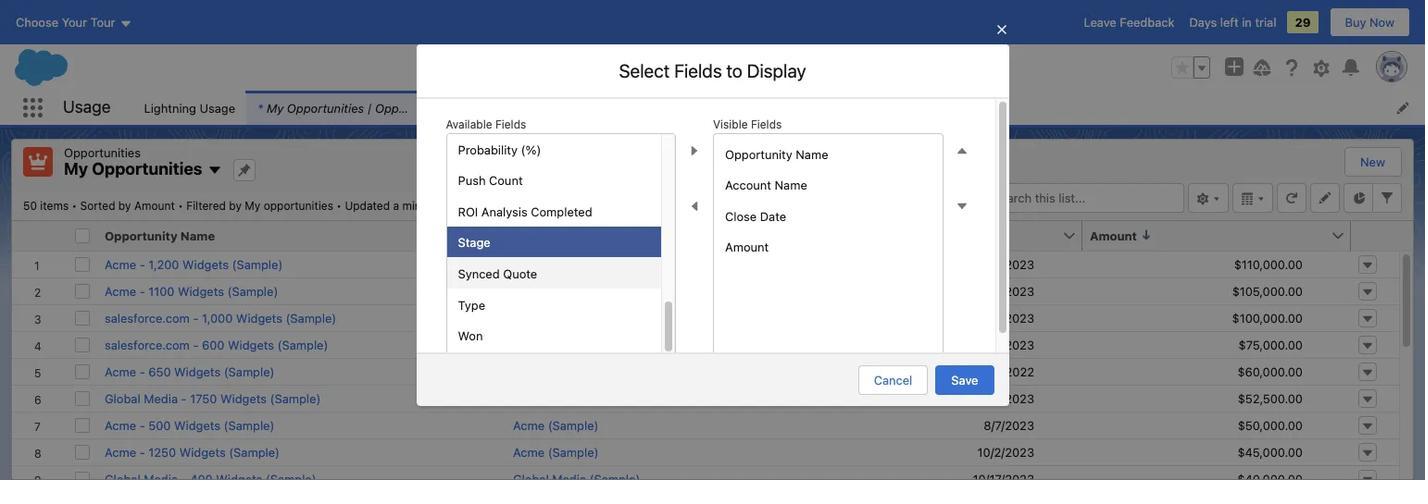 Task type: locate. For each thing, give the bounding box(es) containing it.
widgets right 1750 at the bottom
[[221, 391, 267, 406]]

acme for acme - 1250 widgets (sample) link
[[105, 445, 136, 460]]

(sample)
[[232, 257, 283, 272], [548, 257, 599, 272], [228, 284, 278, 299], [548, 284, 599, 299], [286, 311, 337, 326], [278, 338, 328, 353], [602, 338, 652, 353], [224, 365, 275, 379], [270, 391, 321, 406], [590, 391, 641, 406], [224, 418, 275, 433], [548, 418, 599, 433], [229, 445, 280, 460], [548, 445, 599, 460]]

amount down close
[[725, 240, 769, 255]]

0 vertical spatial account
[[725, 178, 772, 193]]

fields left to
[[675, 60, 722, 82]]

by right sorted
[[118, 199, 131, 213]]

fields for available
[[496, 118, 527, 132]]

visible
[[713, 118, 748, 132]]

by
[[118, 199, 131, 213], [229, 199, 242, 213]]

name inside "button"
[[566, 228, 601, 243]]

opportunity name inside button
[[105, 228, 215, 243]]

salesforce.com up 650
[[105, 338, 190, 353]]

1 horizontal spatial opportunity name
[[725, 147, 829, 162]]

29
[[1296, 15, 1311, 30]]

0 horizontal spatial account name
[[513, 228, 601, 243]]

cell down salesforce.com (sample)
[[506, 358, 821, 385]]

type
[[458, 298, 486, 313]]

1 horizontal spatial cell
[[506, 358, 821, 385]]

2 acme (sample) from the top
[[513, 284, 599, 299]]

select
[[619, 60, 670, 82]]

widgets for 600
[[228, 338, 274, 353]]

widgets right the 1,000
[[236, 311, 282, 326]]

0 horizontal spatial global
[[105, 391, 141, 406]]

- left the 1,000
[[193, 311, 199, 326]]

1 horizontal spatial account
[[725, 178, 772, 193]]

acme for acme - 500 widgets (sample) link
[[105, 418, 136, 433]]

3 • from the left
[[337, 199, 342, 213]]

item number image
[[12, 221, 68, 251]]

opportunity name for visible fields list box at the right of the page
[[725, 147, 829, 162]]

my up the "items"
[[64, 159, 88, 179]]

0 vertical spatial account name
[[725, 178, 808, 193]]

$110,000.00
[[1235, 257, 1304, 272]]

widgets for 1,000
[[236, 311, 282, 326]]

display as table image
[[1233, 183, 1274, 213]]

salesforce.com up global media (sample) link
[[513, 338, 598, 353]]

salesforce.com for salesforce.com - 600 widgets (sample)
[[105, 338, 190, 353]]

list
[[133, 91, 1426, 125]]

visible fields
[[713, 118, 782, 132]]

my left 'opportunities'
[[245, 199, 261, 213]]

opportunities up sorted
[[64, 145, 141, 160]]

0 horizontal spatial account
[[513, 228, 563, 243]]

account name element
[[506, 221, 821, 252]]

filtered
[[186, 199, 226, 213]]

0 horizontal spatial opportunity name
[[105, 228, 215, 243]]

$100,000.00
[[1233, 311, 1304, 326]]

list view controls image
[[1189, 183, 1229, 213]]

sorted
[[80, 199, 115, 213]]

widgets for 1100
[[178, 284, 224, 299]]

- left 1250
[[140, 445, 145, 460]]

my opportunities
[[64, 159, 202, 179]]

2 horizontal spatial fields
[[751, 118, 782, 132]]

opportunities
[[287, 101, 364, 115], [375, 101, 453, 115], [64, 145, 141, 160], [92, 159, 202, 179]]

media for -
[[144, 391, 178, 406]]

1 horizontal spatial fields
[[675, 60, 722, 82]]

opportunity inside visible fields list box
[[725, 147, 793, 162]]

widgets up acme - 1250 widgets (sample) link
[[174, 418, 221, 433]]

opportunity name up 1,200
[[105, 228, 215, 243]]

account name inside visible fields list box
[[725, 178, 808, 193]]

widgets for 1250
[[179, 445, 226, 460]]

0 horizontal spatial amount
[[134, 199, 175, 213]]

- left '600'
[[193, 338, 199, 353]]

synced
[[458, 267, 500, 282]]

account
[[725, 178, 772, 193], [513, 228, 563, 243]]

name
[[796, 147, 829, 162], [775, 178, 808, 193], [181, 228, 215, 243], [566, 228, 601, 243]]

opportunity down visible fields
[[725, 147, 793, 162]]

1 horizontal spatial amount
[[725, 240, 769, 255]]

analysis
[[482, 205, 528, 219]]

widgets for 500
[[174, 418, 221, 433]]

amount down my opportunities
[[134, 199, 175, 213]]

fields up probability (%)
[[496, 118, 527, 132]]

search...
[[535, 60, 585, 75]]

opportunity for opportunity name button
[[105, 228, 178, 243]]

widgets down acme - 500 widgets (sample) link
[[179, 445, 226, 460]]

- for 500
[[140, 418, 145, 433]]

0 vertical spatial 9/20/2023
[[976, 284, 1035, 299]]

acme (sample) link
[[513, 257, 599, 272], [513, 284, 599, 299], [513, 418, 599, 433], [513, 445, 599, 460]]

amount
[[134, 199, 175, 213], [1090, 228, 1138, 243], [725, 240, 769, 255]]

usage up my opportunities
[[63, 98, 111, 117]]

1 9/20/2023 from the top
[[976, 284, 1035, 299]]

acme (sample) link for 10/2/2023
[[513, 445, 599, 460]]

list item
[[247, 91, 469, 125]]

• left filtered
[[178, 199, 183, 213]]

1 vertical spatial account name
[[513, 228, 601, 243]]

1 by from the left
[[118, 199, 131, 213]]

- left 500
[[140, 418, 145, 433]]

name inside button
[[181, 228, 215, 243]]

3 acme (sample) from the top
[[513, 418, 599, 433]]

4 acme (sample) link from the top
[[513, 445, 599, 460]]

salesforce.com down 1100
[[105, 311, 190, 326]]

save
[[952, 373, 979, 388]]

probability
[[458, 142, 518, 157]]

acme - 500 widgets (sample) link
[[105, 418, 275, 433]]

media down 650
[[144, 391, 178, 406]]

by right filtered
[[229, 199, 242, 213]]

acme - 650 widgets (sample) link
[[105, 365, 275, 379]]

1 horizontal spatial usage
[[200, 101, 235, 115]]

list containing lightning usage
[[133, 91, 1426, 125]]

select fields to display
[[619, 60, 807, 82]]

cell
[[68, 221, 97, 252], [506, 358, 821, 385]]

- left 1,200
[[140, 257, 145, 272]]

global for global media - 1750 widgets (sample)
[[105, 391, 141, 406]]

opportunity inside button
[[105, 228, 178, 243]]

2 horizontal spatial amount
[[1090, 228, 1138, 243]]

-
[[140, 257, 145, 272], [140, 284, 145, 299], [193, 311, 199, 326], [193, 338, 199, 353], [140, 365, 145, 379], [181, 391, 187, 406], [140, 418, 145, 433], [140, 445, 145, 460]]

$75,000.00
[[1239, 338, 1304, 353]]

1100
[[149, 284, 175, 299]]

acme for 8/7/2023's acme (sample) link
[[513, 418, 545, 433]]

close
[[725, 209, 757, 224]]

2 vertical spatial my
[[245, 199, 261, 213]]

global media - 1750 widgets (sample) link
[[105, 391, 321, 406]]

1 media from the left
[[144, 391, 178, 406]]

display
[[747, 60, 807, 82]]

0 vertical spatial opportunity name
[[725, 147, 829, 162]]

Search My Opportunities list view. search field
[[963, 183, 1185, 213]]

- left 1750 at the bottom
[[181, 391, 187, 406]]

account name down completed
[[513, 228, 601, 243]]

save button
[[936, 366, 995, 396]]

opportunity for visible fields list box at the right of the page
[[725, 147, 793, 162]]

widgets down "acme - 1,200 widgets (sample)" link
[[178, 284, 224, 299]]

4 acme (sample) from the top
[[513, 445, 599, 460]]

fields right visible
[[751, 118, 782, 132]]

acme - 1100 widgets (sample) link
[[105, 284, 278, 299]]

name for opportunity name button
[[181, 228, 215, 243]]

10/2/2023
[[978, 445, 1035, 460]]

1 vertical spatial opportunity
[[105, 228, 178, 243]]

completed
[[531, 205, 593, 219]]

1 horizontal spatial by
[[229, 199, 242, 213]]

8/7/2023
[[984, 418, 1035, 433]]

2 media from the left
[[552, 391, 587, 406]]

1 vertical spatial my
[[64, 159, 88, 179]]

acme (sample) for 9/20/2023
[[513, 284, 599, 299]]

- left 1100
[[140, 284, 145, 299]]

• left updated at the left top of the page
[[337, 199, 342, 213]]

$50,000.00
[[1238, 418, 1304, 433]]

2 horizontal spatial •
[[337, 199, 342, 213]]

amount down search my opportunities list view. search box
[[1090, 228, 1138, 243]]

push count
[[458, 174, 523, 188]]

1 vertical spatial cell
[[506, 358, 821, 385]]

account down "roi analysis completed"
[[513, 228, 563, 243]]

global down salesforce.com (sample)
[[513, 391, 549, 406]]

usage
[[63, 98, 111, 117], [200, 101, 235, 115]]

0 horizontal spatial media
[[144, 391, 178, 406]]

2 global from the left
[[513, 391, 549, 406]]

0 horizontal spatial •
[[72, 199, 77, 213]]

amount inside visible fields list box
[[725, 240, 769, 255]]

1 vertical spatial opportunity name
[[105, 228, 215, 243]]

0 vertical spatial opportunity
[[725, 147, 793, 162]]

1 horizontal spatial account name
[[725, 178, 808, 193]]

opportunities left |
[[287, 101, 364, 115]]

lightning usage
[[144, 101, 235, 115]]

a
[[393, 199, 399, 213]]

list item containing *
[[247, 91, 469, 125]]

$45,000.00
[[1238, 445, 1304, 460]]

acme for "acme - 1,200 widgets (sample)" link
[[105, 257, 136, 272]]

none search field inside my opportunities|opportunities|list view element
[[963, 183, 1185, 213]]

1 global from the left
[[105, 391, 141, 406]]

• right the "items"
[[72, 199, 77, 213]]

global up acme - 500 widgets (sample) link
[[105, 391, 141, 406]]

fields
[[675, 60, 722, 82], [496, 118, 527, 132], [751, 118, 782, 132]]

1 acme (sample) link from the top
[[513, 257, 599, 272]]

opportunity name down visible fields
[[725, 147, 829, 162]]

2 acme (sample) link from the top
[[513, 284, 599, 299]]

acme for acme - 650 widgets (sample) 'link'
[[105, 365, 136, 379]]

$52,500.00
[[1239, 391, 1304, 406]]

1 horizontal spatial •
[[178, 199, 183, 213]]

search... button
[[499, 53, 870, 82]]

leave feedback
[[1084, 15, 1175, 30]]

1,000
[[202, 311, 233, 326]]

account name up date
[[725, 178, 808, 193]]

0 vertical spatial my
[[267, 101, 284, 115]]

1 vertical spatial account
[[513, 228, 563, 243]]

my right *
[[267, 101, 284, 115]]

media down salesforce.com (sample)
[[552, 391, 587, 406]]

1 horizontal spatial global
[[513, 391, 549, 406]]

1 horizontal spatial media
[[552, 391, 587, 406]]

3 acme (sample) link from the top
[[513, 418, 599, 433]]

account up close
[[725, 178, 772, 193]]

widgets
[[183, 257, 229, 272], [178, 284, 224, 299], [236, 311, 282, 326], [228, 338, 274, 353], [174, 365, 221, 379], [221, 391, 267, 406], [174, 418, 221, 433], [179, 445, 226, 460]]

2 horizontal spatial my
[[267, 101, 284, 115]]

available fields list box
[[447, 0, 662, 351]]

9/20/2023 up the 3/22/2023
[[976, 311, 1035, 326]]

1 horizontal spatial opportunity
[[725, 147, 793, 162]]

1 • from the left
[[72, 199, 77, 213]]

0 horizontal spatial cell
[[68, 221, 97, 252]]

50 items • sorted by amount • filtered by my opportunities • updated a minute ago
[[23, 199, 461, 213]]

opportunity name inside visible fields list box
[[725, 147, 829, 162]]

acme - 1250 widgets (sample) link
[[105, 445, 280, 460]]

widgets up acme - 1100 widgets (sample) link
[[183, 257, 229, 272]]

usage left *
[[200, 101, 235, 115]]

0 horizontal spatial fields
[[496, 118, 527, 132]]

- left 650
[[140, 365, 145, 379]]

1 vertical spatial 9/20/2023
[[976, 311, 1035, 326]]

account name
[[725, 178, 808, 193], [513, 228, 601, 243]]

media
[[144, 391, 178, 406], [552, 391, 587, 406]]

acme for acme (sample) link for 10/24/2023
[[513, 257, 545, 272]]

global media (sample) link
[[513, 391, 641, 406]]

1 acme (sample) from the top
[[513, 257, 599, 272]]

9/20/2023 down 10/24/2023
[[976, 284, 1035, 299]]

items
[[40, 199, 69, 213]]

widgets up 1750 at the bottom
[[174, 365, 221, 379]]

group
[[1172, 57, 1211, 79]]

None search field
[[963, 183, 1185, 213]]

cell down sorted
[[68, 221, 97, 252]]

opportunity up 1,200
[[105, 228, 178, 243]]

days
[[1190, 15, 1218, 30]]

opportunity
[[725, 147, 793, 162], [105, 228, 178, 243]]

•
[[72, 199, 77, 213], [178, 199, 183, 213], [337, 199, 342, 213]]

0 horizontal spatial opportunity
[[105, 228, 178, 243]]

widgets right '600'
[[228, 338, 274, 353]]

acme - 650 widgets (sample)
[[105, 365, 275, 379]]

0 horizontal spatial by
[[118, 199, 131, 213]]

*
[[258, 101, 263, 115]]

acme
[[105, 257, 136, 272], [513, 257, 545, 272], [105, 284, 136, 299], [513, 284, 545, 299], [105, 365, 136, 379], [105, 418, 136, 433], [513, 418, 545, 433], [105, 445, 136, 460], [513, 445, 545, 460]]

salesforce.com
[[105, 311, 190, 326], [105, 338, 190, 353], [513, 338, 598, 353]]



Task type: vqa. For each thing, say whether or not it's contained in the screenshot.
Jon
no



Task type: describe. For each thing, give the bounding box(es) containing it.
salesforce.com (sample)
[[513, 338, 652, 353]]

media for (sample)
[[552, 391, 587, 406]]

name for visible fields list box at the right of the page
[[796, 147, 829, 162]]

acme - 500 widgets (sample)
[[105, 418, 275, 433]]

buy
[[1346, 15, 1367, 30]]

1250
[[149, 445, 176, 460]]

salesforce.com - 1,000 widgets (sample)
[[105, 311, 337, 326]]

my inside list
[[267, 101, 284, 115]]

opportunities up my opportunities status
[[92, 159, 202, 179]]

0 horizontal spatial usage
[[63, 98, 111, 117]]

buy now
[[1346, 15, 1395, 30]]

1,200
[[149, 257, 179, 272]]

acme (sample) link for 9/20/2023
[[513, 284, 599, 299]]

lightning
[[144, 101, 196, 115]]

- for 1100
[[140, 284, 145, 299]]

now
[[1370, 15, 1395, 30]]

widgets for 1,200
[[183, 257, 229, 272]]

visible fields list box
[[714, 138, 943, 262]]

my opportunities grid
[[12, 221, 1400, 481]]

- for 1,000
[[193, 311, 199, 326]]

account inside "button"
[[513, 228, 563, 243]]

trial
[[1256, 15, 1277, 30]]

to
[[727, 60, 743, 82]]

widgets for 650
[[174, 365, 221, 379]]

leave
[[1084, 15, 1117, 30]]

* my opportunities | opportunities
[[258, 101, 453, 115]]

lightning usage link
[[133, 91, 247, 125]]

new button
[[1346, 148, 1401, 176]]

- for 600
[[193, 338, 199, 353]]

global for global media (sample)
[[513, 391, 549, 406]]

$105,000.00
[[1233, 284, 1304, 299]]

updated
[[345, 199, 390, 213]]

stage
[[458, 236, 491, 251]]

opportunity name element
[[97, 221, 517, 252]]

2 by from the left
[[229, 199, 242, 213]]

date
[[760, 209, 787, 224]]

0 horizontal spatial my
[[64, 159, 88, 179]]

my opportunities status
[[23, 199, 345, 213]]

- for 650
[[140, 365, 145, 379]]

count
[[489, 174, 523, 188]]

salesforce.com - 600 widgets (sample)
[[105, 338, 328, 353]]

- for 1250
[[140, 445, 145, 460]]

cancel
[[874, 373, 913, 388]]

my opportunities|opportunities|list view element
[[11, 139, 1415, 481]]

global media (sample)
[[513, 391, 641, 406]]

3/22/2023
[[976, 338, 1035, 353]]

acme (sample) link for 10/24/2023
[[513, 257, 599, 272]]

feedback
[[1120, 15, 1175, 30]]

- for 1,200
[[140, 257, 145, 272]]

2 9/20/2023 from the top
[[976, 311, 1035, 326]]

synced quote
[[458, 267, 538, 282]]

acme (sample) for 10/2/2023
[[513, 445, 599, 460]]

won
[[458, 329, 483, 344]]

roi
[[458, 205, 478, 219]]

opportunity name for opportunity name button
[[105, 228, 215, 243]]

item number element
[[12, 221, 68, 252]]

amount element
[[1083, 221, 1363, 252]]

acme - 1100 widgets (sample)
[[105, 284, 278, 299]]

acme for 9/20/2023's acme (sample) link
[[513, 284, 545, 299]]

acme - 1,200 widgets (sample)
[[105, 257, 283, 272]]

acme for acme - 1100 widgets (sample) link
[[105, 284, 136, 299]]

salesforce.com - 600 widgets (sample) link
[[105, 338, 328, 353]]

minute
[[403, 199, 438, 213]]

acme (sample) for 8/7/2023
[[513, 418, 599, 433]]

cancel button
[[859, 366, 929, 396]]

0 vertical spatial cell
[[68, 221, 97, 252]]

new
[[1361, 155, 1386, 170]]

name for account name "button"
[[566, 228, 601, 243]]

in
[[1243, 15, 1253, 30]]

600
[[202, 338, 225, 353]]

acme (sample) link for 8/7/2023
[[513, 418, 599, 433]]

ago
[[441, 199, 461, 213]]

buy now button
[[1330, 7, 1411, 37]]

acme for acme (sample) link for 10/2/2023
[[513, 445, 545, 460]]

9/26/2022
[[976, 365, 1035, 379]]

10/24/2023
[[971, 257, 1035, 272]]

available
[[446, 118, 492, 132]]

salesforce.com for salesforce.com (sample)
[[513, 338, 598, 353]]

opportunity name button
[[97, 221, 485, 251]]

1750
[[190, 391, 217, 406]]

amount inside button
[[1090, 228, 1138, 243]]

roi analysis completed
[[458, 205, 593, 219]]

left
[[1221, 15, 1239, 30]]

probability (%)
[[458, 142, 541, 157]]

2 • from the left
[[178, 199, 183, 213]]

available fields
[[446, 118, 527, 132]]

500
[[149, 418, 171, 433]]

opportunities right |
[[375, 101, 453, 115]]

|
[[368, 101, 372, 115]]

10/6/2023
[[978, 391, 1035, 406]]

account name button
[[506, 221, 800, 251]]

global media - 1750 widgets (sample)
[[105, 391, 321, 406]]

push
[[458, 174, 486, 188]]

salesforce.com - 1,000 widgets (sample) link
[[105, 311, 337, 326]]

account inside visible fields list box
[[725, 178, 772, 193]]

usage inside list
[[200, 101, 235, 115]]

salesforce.com for salesforce.com - 1,000 widgets (sample)
[[105, 311, 190, 326]]

account name inside "button"
[[513, 228, 601, 243]]

amount button
[[1083, 221, 1331, 251]]

acme (sample) for 10/24/2023
[[513, 257, 599, 272]]

fields for visible
[[751, 118, 782, 132]]

close date
[[725, 209, 787, 224]]

50
[[23, 199, 37, 213]]

close date element
[[821, 221, 1094, 252]]

1 horizontal spatial my
[[245, 199, 261, 213]]

650
[[149, 365, 171, 379]]

days left in trial
[[1190, 15, 1277, 30]]

(%)
[[521, 142, 541, 157]]

leave feedback link
[[1084, 15, 1175, 30]]

$60,000.00
[[1238, 365, 1304, 379]]

opportunities
[[264, 199, 334, 213]]

fields for select
[[675, 60, 722, 82]]



